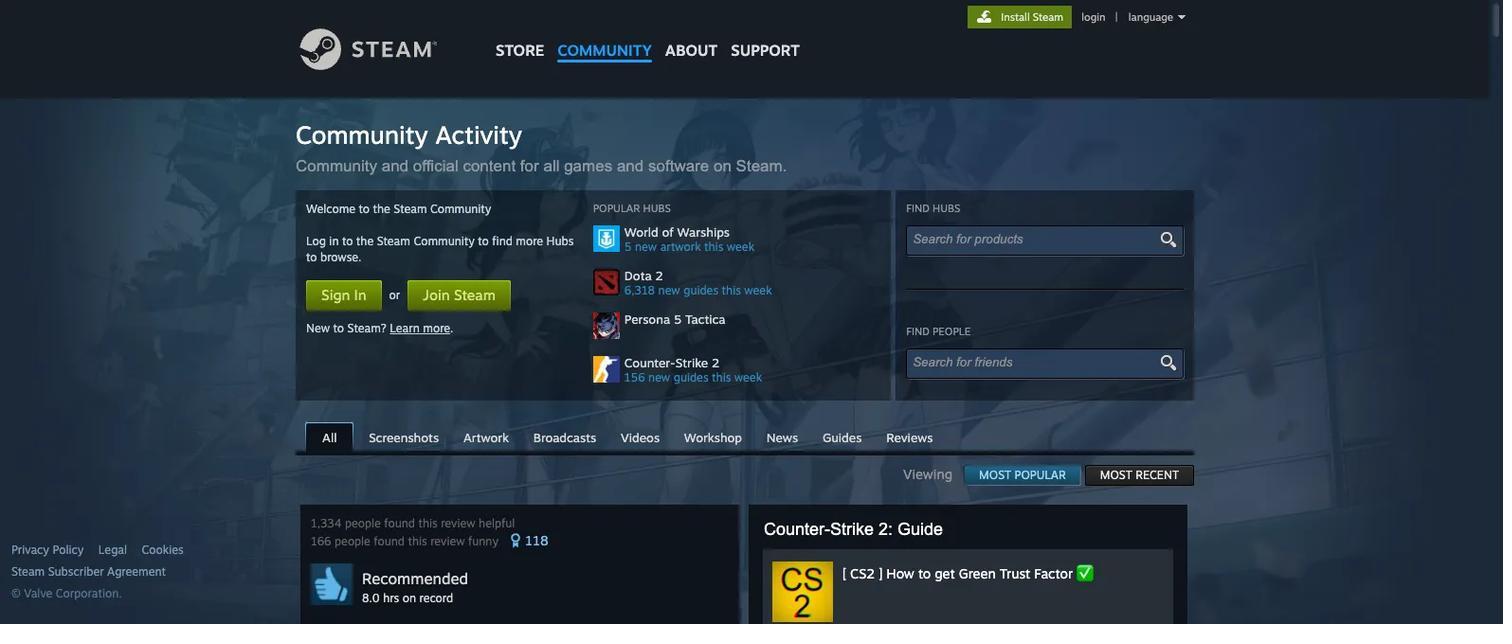 Task type: vqa. For each thing, say whether or not it's contained in the screenshot.
the new associated with World
yes



Task type: describe. For each thing, give the bounding box(es) containing it.
policy
[[53, 543, 84, 558]]

cookies
[[142, 543, 184, 558]]

steam for cookies steam subscriber agreement © valve corporation.
[[11, 565, 45, 579]]

all link
[[305, 423, 354, 453]]

2 inside counter-strike 2 156 new guides this week
[[712, 356, 720, 371]]

sign in
[[321, 286, 367, 304]]

1,334
[[311, 517, 342, 531]]

week for warships
[[727, 240, 755, 254]]

most for most popular
[[980, 468, 1012, 483]]

workshop
[[684, 430, 742, 446]]

the inside log in to the steam community to find more hubs to browse.
[[356, 234, 374, 248]]

record
[[420, 592, 453, 606]]

login | language
[[1082, 10, 1174, 24]]

0 vertical spatial review
[[441, 517, 476, 531]]

2:
[[879, 521, 893, 540]]

on inside community activity community and official content for all games and software on steam.
[[714, 157, 732, 175]]

funny
[[468, 535, 499, 549]]

store
[[496, 41, 544, 60]]

1,334 people found this review helpful 166 people found this review funny
[[311, 517, 515, 549]]

steam subscriber agreement link
[[11, 565, 291, 580]]

1 vertical spatial found
[[374, 535, 405, 549]]

get
[[935, 566, 955, 582]]

strike for 2:
[[831, 521, 874, 540]]

popular hubs
[[593, 202, 671, 215]]

counter-strike 2: guide
[[764, 521, 943, 540]]

broadcasts
[[534, 430, 597, 446]]

learn more link
[[390, 321, 450, 336]]

content
[[463, 157, 516, 175]]

hrs
[[383, 592, 399, 606]]

legal link
[[98, 543, 127, 558]]

2 inside dota 2 6,318 new guides this week
[[656, 268, 663, 284]]

new inside dota 2 6,318 new guides this week
[[659, 284, 681, 298]]

login
[[1082, 10, 1106, 24]]

this inside world of warships 5 new artwork this week
[[705, 240, 724, 254]]

to right welcome
[[359, 202, 370, 216]]

welcome to the steam community
[[306, 202, 492, 216]]

valve
[[24, 587, 52, 601]]

people for 1,334
[[345, 517, 381, 531]]

[
[[843, 566, 847, 582]]

cookies link
[[142, 543, 184, 558]]

subscriber
[[48, 565, 104, 579]]

counter-strike 2 156 new guides this week
[[625, 356, 762, 385]]

persona 5 tactica link
[[625, 312, 881, 327]]

artwork
[[661, 240, 701, 254]]

more inside log in to the steam community to find more hubs to browse.
[[516, 234, 543, 248]]

new for counter-
[[649, 371, 671, 385]]

software
[[649, 157, 709, 175]]

.
[[450, 321, 454, 336]]

1 horizontal spatial hubs
[[643, 202, 671, 215]]

hubs inside log in to the steam community to find more hubs to browse.
[[547, 234, 574, 248]]

find hubs
[[907, 202, 961, 215]]

corporation.
[[56, 587, 122, 601]]

0 horizontal spatial popular
[[593, 202, 640, 215]]

most recent link
[[1085, 466, 1195, 486]]

support
[[731, 41, 800, 60]]

about
[[665, 41, 718, 60]]

support link
[[725, 0, 807, 64]]

to down the log
[[306, 250, 317, 265]]

cookies steam subscriber agreement © valve corporation.
[[11, 543, 184, 601]]

1 horizontal spatial popular
[[1015, 468, 1066, 483]]

reviews
[[887, 430, 934, 446]]

community up official
[[296, 119, 428, 150]]

community
[[558, 41, 652, 60]]

join steam link
[[408, 281, 511, 311]]

trust
[[1000, 566, 1031, 582]]

this inside counter-strike 2 156 new guides this week
[[712, 371, 731, 385]]

most popular link
[[964, 466, 1082, 486]]

persona 5 tactica
[[625, 312, 726, 327]]

install
[[1001, 10, 1030, 24]]

install steam link
[[968, 6, 1072, 28]]

news link
[[757, 424, 808, 450]]

to left find
[[478, 234, 489, 248]]

legal
[[98, 543, 127, 558]]

or
[[389, 288, 400, 302]]

strike for 2
[[676, 356, 708, 371]]

for
[[520, 157, 539, 175]]

about link
[[659, 0, 725, 64]]

2 and from the left
[[617, 157, 644, 175]]

privacy
[[11, 543, 49, 558]]

week for 2
[[735, 371, 762, 385]]

login link
[[1078, 10, 1110, 24]]

join steam
[[423, 286, 496, 304]]

community link
[[551, 0, 659, 69]]

dota 2 link
[[625, 268, 881, 284]]

official
[[413, 157, 459, 175]]

factor
[[1035, 566, 1073, 582]]

viewing
[[904, 467, 964, 483]]

welcome
[[306, 202, 356, 216]]

artwork
[[464, 430, 509, 446]]

1 vertical spatial more
[[423, 321, 450, 336]]

tactica
[[685, 312, 726, 327]]

[ cs2 ] how to get green trust factor ✅
[[843, 566, 1094, 582]]

privacy policy
[[11, 543, 84, 558]]

counter- for counter-strike 2: guide
[[764, 521, 831, 540]]

news
[[767, 430, 799, 446]]

green
[[959, 566, 996, 582]]

1 horizontal spatial 5
[[674, 312, 682, 327]]

broadcasts link
[[524, 424, 606, 450]]

most popular
[[980, 468, 1066, 483]]

privacy policy link
[[11, 543, 84, 558]]



Task type: locate. For each thing, give the bounding box(es) containing it.
review left funny
[[431, 535, 465, 549]]

steam right the join
[[454, 286, 496, 304]]

0 horizontal spatial on
[[403, 592, 416, 606]]

language
[[1129, 10, 1174, 24]]

games
[[564, 157, 613, 175]]

1 horizontal spatial most
[[1101, 468, 1133, 483]]

0 horizontal spatial more
[[423, 321, 450, 336]]

community up log in to the steam community to find more hubs to browse.
[[430, 202, 492, 216]]

1 horizontal spatial on
[[714, 157, 732, 175]]

most recent
[[1101, 468, 1180, 483]]

0 vertical spatial counter-
[[625, 356, 676, 371]]

1 and from the left
[[382, 157, 409, 175]]

found
[[384, 517, 415, 531], [374, 535, 405, 549]]

and
[[382, 157, 409, 175], [617, 157, 644, 175]]

hubs right find
[[547, 234, 574, 248]]

new for world
[[635, 240, 657, 254]]

2 vertical spatial week
[[735, 371, 762, 385]]

steam for install steam
[[1033, 10, 1064, 24]]

1 vertical spatial 5
[[674, 312, 682, 327]]

sign
[[321, 286, 350, 304]]

to
[[359, 202, 370, 216], [342, 234, 353, 248], [478, 234, 489, 248], [306, 250, 317, 265], [333, 321, 344, 336], [919, 566, 931, 582]]

5 left tactica on the left
[[674, 312, 682, 327]]

1 vertical spatial hubs
[[547, 234, 574, 248]]

world of warships link
[[625, 225, 881, 240]]

reviews link
[[877, 424, 943, 450]]

6,318
[[625, 284, 655, 298]]

store link
[[489, 0, 551, 69]]

browse.
[[320, 250, 362, 265]]

most for most recent
[[1101, 468, 1133, 483]]

week inside world of warships 5 new artwork this week
[[727, 240, 755, 254]]

1 horizontal spatial 2
[[712, 356, 720, 371]]

on left steam.
[[714, 157, 732, 175]]

new inside counter-strike 2 156 new guides this week
[[649, 371, 671, 385]]

2 down tactica on the left
[[712, 356, 720, 371]]

0 vertical spatial popular
[[593, 202, 640, 215]]

1 vertical spatial people
[[345, 517, 381, 531]]

more right learn
[[423, 321, 450, 336]]

1 vertical spatial 2
[[712, 356, 720, 371]]

week up dota 2 link at the top of page
[[727, 240, 755, 254]]

the right welcome
[[373, 202, 391, 216]]

0 vertical spatial people
[[933, 325, 971, 338]]

most
[[980, 468, 1012, 483], [1101, 468, 1133, 483]]

5 up dota
[[625, 240, 632, 254]]

0 horizontal spatial and
[[382, 157, 409, 175]]

1 vertical spatial new
[[659, 284, 681, 298]]

2
[[656, 268, 663, 284], [712, 356, 720, 371]]

all
[[544, 157, 560, 175]]

persona
[[625, 312, 671, 327]]

2 vertical spatial new
[[649, 371, 671, 385]]

0 vertical spatial more
[[516, 234, 543, 248]]

1 vertical spatial strike
[[831, 521, 874, 540]]

0 horizontal spatial strike
[[676, 356, 708, 371]]

steam right 'install'
[[1033, 10, 1064, 24]]

popular
[[593, 202, 640, 215], [1015, 468, 1066, 483]]

steam inside cookies steam subscriber agreement © valve corporation.
[[11, 565, 45, 579]]

1 horizontal spatial more
[[516, 234, 543, 248]]

8.0
[[362, 592, 380, 606]]

learn
[[390, 321, 420, 336]]

to right new
[[333, 321, 344, 336]]

2 find from the top
[[907, 325, 930, 338]]

guides
[[823, 430, 862, 446]]

in
[[354, 286, 367, 304]]

community
[[296, 119, 428, 150], [296, 157, 377, 175], [430, 202, 492, 216], [414, 234, 475, 248]]

1 horizontal spatial strike
[[831, 521, 874, 540]]

✅
[[1077, 566, 1094, 582]]

recommended
[[362, 570, 468, 589]]

0 vertical spatial 2
[[656, 268, 663, 284]]

and right games
[[617, 157, 644, 175]]

new right "156"
[[649, 371, 671, 385]]

to left 'get'
[[919, 566, 931, 582]]

1 find from the top
[[907, 202, 930, 215]]

0 vertical spatial new
[[635, 240, 657, 254]]

guides right "156"
[[674, 371, 709, 385]]

find people
[[907, 325, 971, 338]]

0 vertical spatial the
[[373, 202, 391, 216]]

and left official
[[382, 157, 409, 175]]

community up the join
[[414, 234, 475, 248]]

guides link
[[813, 424, 872, 450]]

the
[[373, 202, 391, 216], [356, 234, 374, 248]]

world of warships 5 new artwork this week
[[625, 225, 755, 254]]

on
[[714, 157, 732, 175], [403, 592, 416, 606]]

dota
[[625, 268, 652, 284]]

0 horizontal spatial most
[[980, 468, 1012, 483]]

0 vertical spatial on
[[714, 157, 732, 175]]

activity
[[435, 119, 522, 150]]

steam down welcome to the steam community
[[377, 234, 410, 248]]

counter- inside counter-strike 2 156 new guides this week
[[625, 356, 676, 371]]

steam inside log in to the steam community to find more hubs to browse.
[[377, 234, 410, 248]]

strike left "2:" on the right bottom of page
[[831, 521, 874, 540]]

1 vertical spatial find
[[907, 325, 930, 338]]

how
[[887, 566, 915, 582]]

on right hrs
[[403, 592, 416, 606]]

1 vertical spatial review
[[431, 535, 465, 549]]

warships
[[678, 225, 730, 240]]

counter- left "2:" on the right bottom of page
[[764, 521, 831, 540]]

new
[[635, 240, 657, 254], [659, 284, 681, 298], [649, 371, 671, 385]]

most right viewing
[[980, 468, 1012, 483]]

0 vertical spatial guides
[[684, 284, 719, 298]]

world
[[625, 225, 659, 240]]

0 vertical spatial hubs
[[643, 202, 671, 215]]

|
[[1116, 10, 1118, 24]]

guides up tactica on the left
[[684, 284, 719, 298]]

the up browse.
[[356, 234, 374, 248]]

5 inside world of warships 5 new artwork this week
[[625, 240, 632, 254]]

log in to the steam community to find more hubs to browse.
[[306, 234, 574, 265]]

0 vertical spatial find
[[907, 202, 930, 215]]

guides inside counter-strike 2 156 new guides this week
[[674, 371, 709, 385]]

people
[[933, 325, 971, 338], [345, 517, 381, 531], [335, 535, 371, 549]]

steam?
[[348, 321, 387, 336]]

]
[[879, 566, 883, 582]]

1 vertical spatial week
[[745, 284, 772, 298]]

2 vertical spatial people
[[335, 535, 371, 549]]

counter- down persona
[[625, 356, 676, 371]]

week
[[727, 240, 755, 254], [745, 284, 772, 298], [735, 371, 762, 385]]

0 vertical spatial 5
[[625, 240, 632, 254]]

0 horizontal spatial 5
[[625, 240, 632, 254]]

counter-
[[625, 356, 676, 371], [764, 521, 831, 540]]

0 horizontal spatial counter-
[[625, 356, 676, 371]]

most left recent
[[1101, 468, 1133, 483]]

1 most from the left
[[980, 468, 1012, 483]]

in
[[329, 234, 339, 248]]

2 right dota
[[656, 268, 663, 284]]

guides inside dota 2 6,318 new guides this week
[[684, 284, 719, 298]]

community activity community and official content for all games and software on steam.
[[296, 119, 796, 175]]

more
[[516, 234, 543, 248], [423, 321, 450, 336]]

strike inside counter-strike 2 156 new guides this week
[[676, 356, 708, 371]]

find for find hubs
[[907, 202, 930, 215]]

week inside dota 2 6,318 new guides this week
[[745, 284, 772, 298]]

find
[[492, 234, 513, 248]]

week up persona 5 tactica link
[[745, 284, 772, 298]]

5
[[625, 240, 632, 254], [674, 312, 682, 327]]

videos link
[[611, 424, 669, 450]]

1 vertical spatial counter-
[[764, 521, 831, 540]]

find for find people
[[907, 325, 930, 338]]

1 vertical spatial the
[[356, 234, 374, 248]]

0 vertical spatial week
[[727, 240, 755, 254]]

strike
[[676, 356, 708, 371], [831, 521, 874, 540]]

artwork link
[[454, 424, 519, 450]]

people for find
[[933, 325, 971, 338]]

156
[[625, 371, 645, 385]]

all
[[322, 430, 337, 446]]

hubs up of
[[643, 202, 671, 215]]

0 horizontal spatial hubs
[[547, 234, 574, 248]]

0 vertical spatial strike
[[676, 356, 708, 371]]

0 horizontal spatial 2
[[656, 268, 663, 284]]

this
[[705, 240, 724, 254], [722, 284, 741, 298], [712, 371, 731, 385], [419, 517, 438, 531], [408, 535, 427, 549]]

1 vertical spatial on
[[403, 592, 416, 606]]

review up funny
[[441, 517, 476, 531]]

1 horizontal spatial and
[[617, 157, 644, 175]]

counter-strike 2 link
[[625, 356, 881, 371]]

new
[[306, 321, 330, 336]]

2 most from the left
[[1101, 468, 1133, 483]]

guide
[[898, 521, 943, 540]]

cs2
[[851, 566, 875, 582]]

this inside dota 2 6,318 new guides this week
[[722, 284, 741, 298]]

find
[[907, 202, 930, 215], [907, 325, 930, 338]]

of
[[662, 225, 674, 240]]

recommended 8.0 hrs on record
[[362, 570, 468, 606]]

new to steam? learn more .
[[306, 321, 454, 336]]

steam down official
[[394, 202, 427, 216]]

166
[[311, 535, 331, 549]]

to right the in
[[342, 234, 353, 248]]

sign in link
[[306, 281, 382, 311]]

1 vertical spatial guides
[[674, 371, 709, 385]]

steam down "privacy"
[[11, 565, 45, 579]]

community inside log in to the steam community to find more hubs to browse.
[[414, 234, 475, 248]]

counter- for counter-strike 2 156 new guides this week
[[625, 356, 676, 371]]

week inside counter-strike 2 156 new guides this week
[[735, 371, 762, 385]]

1 vertical spatial popular
[[1015, 468, 1066, 483]]

on inside recommended 8.0 hrs on record
[[403, 592, 416, 606]]

recent
[[1136, 468, 1180, 483]]

community up welcome
[[296, 157, 377, 175]]

steam for join steam
[[454, 286, 496, 304]]

videos
[[621, 430, 660, 446]]

week down persona 5 tactica link
[[735, 371, 762, 385]]

helpful
[[479, 517, 515, 531]]

1 horizontal spatial counter-
[[764, 521, 831, 540]]

new left of
[[635, 240, 657, 254]]

None image field
[[1158, 231, 1180, 248], [1158, 355, 1180, 372], [1158, 231, 1180, 248], [1158, 355, 1180, 372]]

None text field
[[913, 232, 1161, 247], [913, 356, 1161, 370], [913, 232, 1161, 247], [913, 356, 1161, 370]]

new up persona 5 tactica
[[659, 284, 681, 298]]

strike down tactica on the left
[[676, 356, 708, 371]]

screenshots link
[[360, 424, 449, 450]]

more right find
[[516, 234, 543, 248]]

0 vertical spatial found
[[384, 517, 415, 531]]

new inside world of warships 5 new artwork this week
[[635, 240, 657, 254]]

guides
[[684, 284, 719, 298], [674, 371, 709, 385]]



